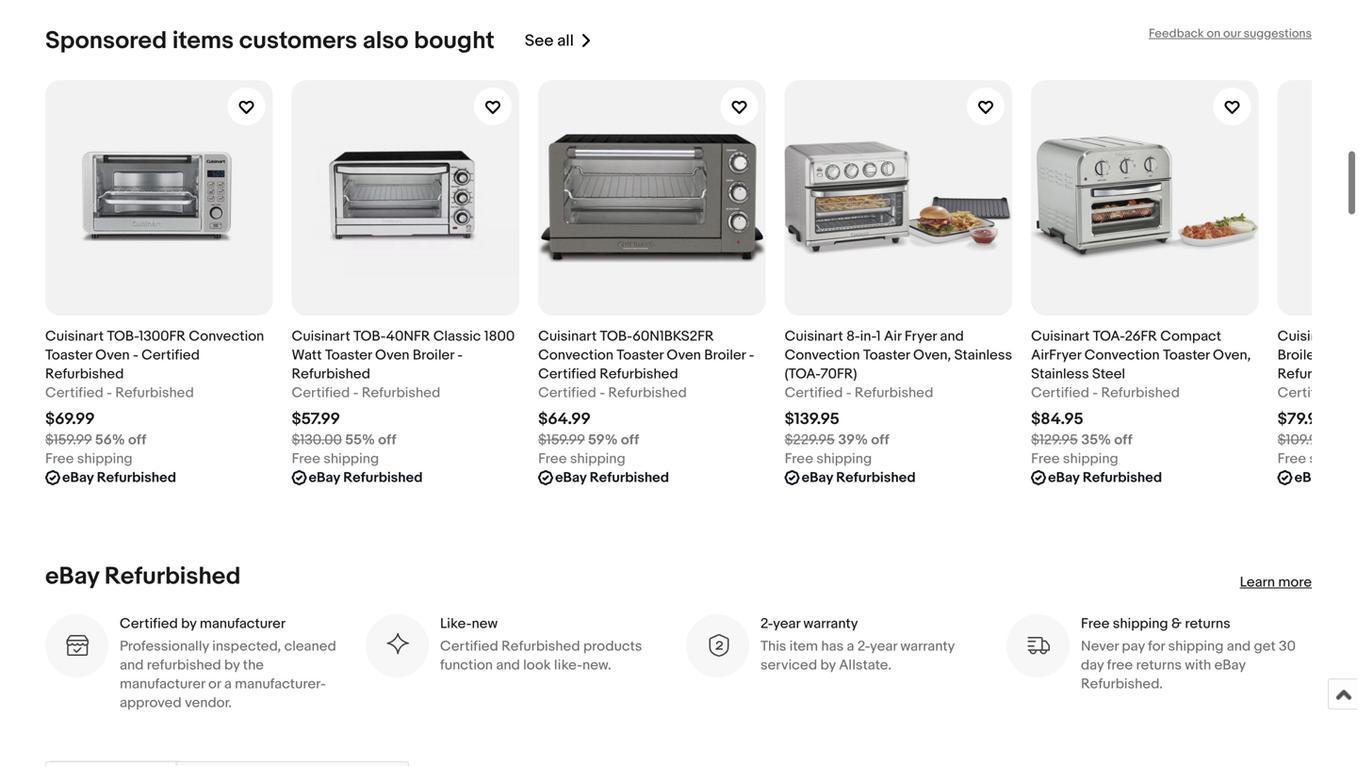 Task type: vqa. For each thing, say whether or not it's contained in the screenshot.


Task type: describe. For each thing, give the bounding box(es) containing it.
the
[[243, 657, 264, 674]]

fryer
[[905, 328, 937, 345]]

with details__icon image for professionally inspected, cleaned and refurbished by the manufacturer or a manufacturer- approved vendor.
[[64, 634, 90, 659]]

ebay for $57.99
[[309, 470, 340, 487]]

cuisinart inside cuisinart to certified - re $79.99 $109.99 free shipping
[[1278, 328, 1337, 345]]

on
[[1207, 27, 1221, 41]]

39%
[[838, 432, 868, 449]]

ebay for $64.99
[[555, 470, 587, 487]]

cuisinart for $159.99
[[45, 328, 104, 345]]

our
[[1224, 27, 1241, 41]]

steel
[[1093, 366, 1126, 383]]

feedback
[[1149, 27, 1204, 41]]

like-new certified refurbished products function and look like-new.
[[440, 616, 642, 674]]

and for certified by manufacturer professionally inspected, cleaned and refurbished by the manufacturer or a manufacturer- approved vendor.
[[120, 657, 144, 674]]

sponsored items customers also bought
[[45, 27, 495, 56]]

toa-
[[1093, 328, 1125, 345]]

air
[[884, 328, 902, 345]]

toaster inside cuisinart tob-1300fr convection toaster oven - certified refurbished certified - refurbished $69.99 $159.99 56% off free shipping
[[45, 347, 92, 364]]

- inside cuisinart toa-26fr compact airfryer convection toaster oven, stainless steel certified - refurbished $84.95 $129.95 35% off free shipping
[[1093, 385, 1098, 402]]

new
[[472, 616, 498, 633]]

certified inside cuisinart 8-in-1 air fryer and convection toaster oven, stainless (toa-70fr) certified - refurbished $139.95 $229.95 39% off free shipping
[[785, 385, 843, 402]]

convection inside cuisinart tob-1300fr convection toaster oven - certified refurbished certified - refurbished $69.99 $159.99 56% off free shipping
[[189, 328, 264, 345]]

$79.99 text field
[[1278, 410, 1327, 430]]

ebay refurbished for $57.99
[[309, 470, 423, 487]]

convection inside cuisinart toa-26fr compact airfryer convection toaster oven, stainless steel certified - refurbished $84.95 $129.95 35% off free shipping
[[1085, 347, 1160, 364]]

Certified - Re text field
[[1278, 384, 1358, 403]]

compact
[[1161, 328, 1222, 345]]

see all link
[[525, 27, 593, 56]]

in-
[[860, 328, 877, 345]]

See all text field
[[525, 31, 574, 51]]

certified by manufacturer professionally inspected, cleaned and refurbished by the manufacturer or a manufacturer- approved vendor.
[[120, 616, 336, 712]]

stainless inside cuisinart toa-26fr compact airfryer convection toaster oven, stainless steel certified - refurbished $84.95 $129.95 35% off free shipping
[[1031, 366, 1089, 383]]

has
[[821, 638, 844, 655]]

new.
[[583, 657, 612, 674]]

convection inside cuisinart 8-in-1 air fryer and convection toaster oven, stainless (toa-70fr) certified - refurbished $139.95 $229.95 39% off free shipping
[[785, 347, 860, 364]]

feedback on our suggestions
[[1149, 27, 1312, 41]]

cuisinart tob-1300fr convection toaster oven - certified refurbished certified - refurbished $69.99 $159.99 56% off free shipping
[[45, 328, 264, 468]]

1
[[877, 328, 881, 345]]

certified - refurbished text field for $69.99
[[45, 384, 194, 403]]

airfryer
[[1031, 347, 1082, 364]]

previous price $159.99 59% off text field
[[538, 431, 639, 450]]

ebay refurbished text field for $84.95
[[1048, 469, 1163, 488]]

shipping inside cuisinart tob-1300fr convection toaster oven - certified refurbished certified - refurbished $69.99 $159.99 56% off free shipping
[[77, 451, 133, 468]]

certified inside like-new certified refurbished products function and look like-new.
[[440, 638, 499, 655]]

certified - refurbished text field for -
[[292, 384, 441, 403]]

2-year warranty this item has a 2-year warranty serviced by allstate.
[[761, 616, 955, 674]]

off inside cuisinart 8-in-1 air fryer and convection toaster oven, stainless (toa-70fr) certified - refurbished $139.95 $229.95 39% off free shipping
[[871, 432, 890, 449]]

ebay refurbished for -
[[802, 470, 916, 487]]

1 vertical spatial warranty
[[901, 638, 955, 655]]

certified - refurbished text field for $84.95
[[1031, 384, 1180, 403]]

with details__icon image for never pay for shipping and get 30 day free returns with ebay refurbished.
[[1026, 634, 1051, 659]]

0 vertical spatial returns
[[1185, 616, 1231, 633]]

free inside cuisinart 8-in-1 air fryer and convection toaster oven, stainless (toa-70fr) certified - refurbished $139.95 $229.95 39% off free shipping
[[785, 451, 814, 468]]

cuisinart tob-40nfr classic 1800 watt toaster oven broiler - refurbished certified - refurbished $57.99 $130.00 55% off free shipping
[[292, 328, 515, 468]]

$64.99
[[538, 410, 591, 430]]

ebay for $69.99
[[62, 470, 94, 487]]

$57.99 text field
[[292, 410, 340, 430]]

$130.00
[[292, 432, 342, 449]]

free inside cuisinart tob-40nfr classic 1800 watt toaster oven broiler - refurbished certified - refurbished $57.99 $130.00 55% off free shipping
[[292, 451, 320, 468]]

$84.95
[[1031, 410, 1084, 430]]

ebay for $139.95
[[802, 470, 833, 487]]

see all
[[525, 31, 574, 51]]

and inside free shipping & returns never pay for shipping and get 30 day free returns with ebay refurbished.
[[1227, 638, 1251, 655]]

stainless inside cuisinart 8-in-1 air fryer and convection toaster oven, stainless (toa-70fr) certified - refurbished $139.95 $229.95 39% off free shipping
[[955, 347, 1013, 364]]

$79.99
[[1278, 410, 1327, 430]]

free shipping text field for 56%
[[45, 450, 133, 469]]

$139.95 text field
[[785, 410, 840, 430]]

0 vertical spatial manufacturer
[[200, 616, 286, 633]]

$109.99
[[1278, 432, 1325, 449]]

$229.95
[[785, 432, 835, 449]]

0 horizontal spatial by
[[181, 616, 197, 633]]

refurbished
[[147, 657, 221, 674]]

this
[[761, 638, 787, 655]]

ebay refurbished text field for $139.95
[[802, 469, 916, 488]]

56%
[[95, 432, 125, 449]]

serviced
[[761, 657, 818, 674]]

ebay refu
[[1295, 470, 1358, 487]]

1 vertical spatial 2-
[[858, 638, 870, 655]]

cuisinart for refurbished
[[292, 328, 350, 345]]

function
[[440, 657, 493, 674]]

see
[[525, 31, 554, 51]]

ebay for $79.99
[[1295, 470, 1326, 487]]

feedback on our suggestions link
[[1149, 27, 1312, 41]]

inspected,
[[212, 638, 281, 655]]

off inside cuisinart tob-60n1bks2fr convection toaster oven broiler - certified refurbished certified - refurbished $64.99 $159.99 59% off free shipping
[[621, 432, 639, 449]]

1300fr
[[139, 328, 186, 345]]

cleaned
[[284, 638, 336, 655]]

re
[[1348, 385, 1358, 402]]

manufacturer-
[[235, 676, 326, 693]]

free shipping text field for $57.99
[[292, 450, 379, 469]]

broiler inside cuisinart tob-40nfr classic 1800 watt toaster oven broiler - refurbished certified - refurbished $57.99 $130.00 55% off free shipping
[[413, 347, 454, 364]]

refu
[[1330, 470, 1358, 487]]

certified - refurbished text field for refurbished
[[538, 384, 687, 403]]

free inside cuisinart to certified - re $79.99 $109.99 free shipping
[[1278, 451, 1307, 468]]

like-
[[554, 657, 583, 674]]

day
[[1081, 657, 1104, 674]]

toaster inside cuisinart tob-40nfr classic 1800 watt toaster oven broiler - refurbished certified - refurbished $57.99 $130.00 55% off free shipping
[[325, 347, 372, 364]]

$57.99
[[292, 410, 340, 430]]

shipping inside cuisinart toa-26fr compact airfryer convection toaster oven, stainless steel certified - refurbished $84.95 $129.95 35% off free shipping
[[1063, 451, 1119, 468]]

59%
[[588, 432, 618, 449]]

refurbished.
[[1081, 676, 1163, 693]]

learn
[[1240, 574, 1276, 591]]

shipping inside cuisinart 8-in-1 air fryer and convection toaster oven, stainless (toa-70fr) certified - refurbished $139.95 $229.95 39% off free shipping
[[817, 451, 872, 468]]

0 horizontal spatial returns
[[1136, 657, 1182, 674]]

&
[[1172, 616, 1182, 633]]

certified - refurbished text field for certified
[[785, 384, 934, 403]]

1 tab from the left
[[45, 762, 177, 766]]

cuisinart to certified - re $79.99 $109.99 free shipping
[[1278, 328, 1358, 468]]

certified inside cuisinart to certified - re $79.99 $109.99 free shipping
[[1278, 385, 1336, 402]]

40nfr
[[386, 328, 430, 345]]

tob- for -
[[354, 328, 386, 345]]

$69.99
[[45, 410, 95, 430]]

shipping up 'pay'
[[1113, 616, 1169, 633]]

tob- for $69.99
[[107, 328, 139, 345]]

for
[[1148, 638, 1165, 655]]

26fr
[[1125, 328, 1158, 345]]

off inside cuisinart toa-26fr compact airfryer convection toaster oven, stainless steel certified - refurbished $84.95 $129.95 35% off free shipping
[[1115, 432, 1133, 449]]

30
[[1279, 638, 1296, 655]]

$129.95
[[1031, 432, 1078, 449]]

cuisinart 8-in-1 air fryer and convection toaster oven, stainless (toa-70fr) certified - refurbished $139.95 $229.95 39% off free shipping
[[785, 328, 1013, 468]]

$139.95
[[785, 410, 840, 430]]

toaster inside cuisinart tob-60n1bks2fr convection toaster oven broiler - certified refurbished certified - refurbished $64.99 $159.99 59% off free shipping
[[617, 347, 664, 364]]

$64.99 text field
[[538, 410, 591, 430]]

shipping inside cuisinart to certified - re $79.99 $109.99 free shipping
[[1310, 451, 1358, 468]]

learn more link
[[1240, 573, 1312, 592]]



Task type: locate. For each thing, give the bounding box(es) containing it.
classic
[[434, 328, 481, 345]]

4 free shipping text field from the left
[[785, 450, 872, 469]]

3 toaster from the left
[[617, 347, 664, 364]]

2 broiler from the left
[[704, 347, 746, 364]]

convection up $64.99
[[538, 347, 614, 364]]

bought
[[414, 27, 495, 56]]

with details__icon image for this item has a 2-year warranty serviced by allstate.
[[705, 634, 731, 659]]

with details__icon image for certified refurbished products function and look like-new.
[[385, 634, 410, 659]]

suggestions
[[1244, 27, 1312, 41]]

oven for $69.99
[[95, 347, 130, 364]]

previous price $229.95 39% off text field
[[785, 431, 890, 450]]

1 broiler from the left
[[413, 347, 454, 364]]

cuisinart inside cuisinart tob-40nfr classic 1800 watt toaster oven broiler - refurbished certified - refurbished $57.99 $130.00 55% off free shipping
[[292, 328, 350, 345]]

off right 59%
[[621, 432, 639, 449]]

cuisinart up the watt
[[292, 328, 350, 345]]

tob- inside cuisinart tob-60n1bks2fr convection toaster oven broiler - certified refurbished certified - refurbished $64.99 $159.99 59% off free shipping
[[600, 328, 633, 345]]

previous price $130.00 55% off text field
[[292, 431, 396, 450]]

0 horizontal spatial tob-
[[107, 328, 139, 345]]

certified inside certified by manufacturer professionally inspected, cleaned and refurbished by the manufacturer or a manufacturer- approved vendor.
[[120, 616, 178, 633]]

cuisinart inside cuisinart 8-in-1 air fryer and convection toaster oven, stainless (toa-70fr) certified - refurbished $139.95 $229.95 39% off free shipping
[[785, 328, 843, 345]]

ebay refurbished text field for $64.99
[[555, 469, 669, 488]]

oven up "56%"
[[95, 347, 130, 364]]

$159.99 down $69.99
[[45, 432, 92, 449]]

and right fryer on the right top of page
[[940, 328, 964, 345]]

oven down 60n1bks2fr
[[667, 347, 701, 364]]

free down $129.95
[[1031, 451, 1060, 468]]

a right the has
[[847, 638, 855, 655]]

ebay refurbished text field down 59%
[[555, 469, 669, 488]]

Certified - Refurbished text field
[[45, 384, 194, 403], [292, 384, 441, 403], [538, 384, 687, 403]]

free shipping text field for -
[[785, 450, 872, 469]]

year up this
[[773, 616, 801, 633]]

cuisinart toa-26fr compact airfryer convection toaster oven, stainless steel certified - refurbished $84.95 $129.95 35% off free shipping
[[1031, 328, 1251, 468]]

tab
[[45, 762, 177, 766], [176, 762, 409, 766]]

(toa-
[[785, 366, 821, 383]]

ebay refurbished text field down 39%
[[802, 469, 916, 488]]

and for like-new certified refurbished products function and look like-new.
[[496, 657, 520, 674]]

ebay refurbished text field down 35%
[[1048, 469, 1163, 488]]

ebay for $84.95
[[1048, 470, 1080, 487]]

ebay
[[62, 470, 94, 487], [309, 470, 340, 487], [555, 470, 587, 487], [802, 470, 833, 487], [1048, 470, 1080, 487], [1295, 470, 1326, 487], [45, 563, 99, 592], [1215, 657, 1246, 674]]

0 horizontal spatial oven,
[[913, 347, 951, 364]]

refurbished inside text box
[[97, 470, 176, 487]]

broiler inside cuisinart tob-60n1bks2fr convection toaster oven broiler - certified refurbished certified - refurbished $64.99 $159.99 59% off free shipping
[[704, 347, 746, 364]]

cuisinart inside cuisinart toa-26fr compact airfryer convection toaster oven, stainless steel certified - refurbished $84.95 $129.95 35% off free shipping
[[1031, 328, 1090, 345]]

1 vertical spatial manufacturer
[[120, 676, 205, 693]]

a inside 2-year warranty this item has a 2-year warranty serviced by allstate.
[[847, 638, 855, 655]]

2 ebay refurbished text field from the left
[[555, 469, 669, 488]]

free inside free shipping & returns never pay for shipping and get 30 day free returns with ebay refurbished.
[[1081, 616, 1110, 633]]

35%
[[1082, 432, 1112, 449]]

0 horizontal spatial oven
[[95, 347, 130, 364]]

ebay refurbished text field down 55%
[[309, 469, 423, 488]]

with
[[1185, 657, 1212, 674]]

certified - refurbished text field up 59%
[[538, 384, 687, 403]]

- inside cuisinart to certified - re $79.99 $109.99 free shipping
[[1339, 385, 1345, 402]]

stainless down airfryer
[[1031, 366, 1089, 383]]

55%
[[345, 432, 375, 449]]

by up professionally
[[181, 616, 197, 633]]

previous price $159.99 56% off text field
[[45, 431, 146, 450]]

cuisinart up $69.99 text field
[[45, 328, 104, 345]]

shipping down previous price $130.00 55% off text field
[[324, 451, 379, 468]]

3 with details__icon image from the left
[[705, 634, 731, 659]]

previous price $109.99 27% off text field
[[1278, 431, 1358, 450]]

2 horizontal spatial by
[[821, 657, 836, 674]]

2 horizontal spatial tob-
[[600, 328, 633, 345]]

1 oven, from the left
[[913, 347, 951, 364]]

oven inside cuisinart tob-1300fr convection toaster oven - certified refurbished certified - refurbished $69.99 $159.99 56% off free shipping
[[95, 347, 130, 364]]

free shipping text field for $129.95
[[1031, 450, 1119, 469]]

1800
[[484, 328, 515, 345]]

with details__icon image
[[64, 634, 90, 659], [385, 634, 410, 659], [705, 634, 731, 659], [1026, 634, 1051, 659]]

refurbished inside cuisinart 8-in-1 air fryer and convection toaster oven, stainless (toa-70fr) certified - refurbished $139.95 $229.95 39% off free shipping
[[855, 385, 934, 402]]

a
[[847, 638, 855, 655], [224, 676, 232, 693]]

refurbished inside cuisinart toa-26fr compact airfryer convection toaster oven, stainless steel certified - refurbished $84.95 $129.95 35% off free shipping
[[1102, 385, 1180, 402]]

4 ebay refurbished text field from the left
[[1048, 469, 1163, 488]]

toaster inside cuisinart toa-26fr compact airfryer convection toaster oven, stainless steel certified - refurbished $84.95 $129.95 35% off free shipping
[[1163, 347, 1210, 364]]

free down $229.95
[[785, 451, 814, 468]]

customers
[[239, 27, 357, 56]]

0 horizontal spatial 2-
[[761, 616, 773, 633]]

with details__icon image left day
[[1026, 634, 1051, 659]]

products
[[584, 638, 642, 655]]

2 oven, from the left
[[1213, 347, 1251, 364]]

tob-
[[107, 328, 139, 345], [354, 328, 386, 345], [600, 328, 633, 345]]

0 vertical spatial a
[[847, 638, 855, 655]]

4 toaster from the left
[[863, 347, 910, 364]]

3 cuisinart from the left
[[538, 328, 597, 345]]

oven down 40nfr
[[375, 347, 410, 364]]

8-
[[847, 328, 860, 345]]

off right 35%
[[1115, 432, 1133, 449]]

1 horizontal spatial returns
[[1185, 616, 1231, 633]]

certified - refurbished text field down steel
[[1031, 384, 1180, 403]]

2 oven from the left
[[375, 347, 410, 364]]

shipping inside cuisinart tob-60n1bks2fr convection toaster oven broiler - certified refurbished certified - refurbished $64.99 $159.99 59% off free shipping
[[570, 451, 626, 468]]

a inside certified by manufacturer professionally inspected, cleaned and refurbished by the manufacturer or a manufacturer- approved vendor.
[[224, 676, 232, 693]]

stainless
[[955, 347, 1013, 364], [1031, 366, 1089, 383]]

shipping down previous price $229.95 39% off text box
[[817, 451, 872, 468]]

free
[[45, 451, 74, 468], [292, 451, 320, 468], [538, 451, 567, 468], [785, 451, 814, 468], [1031, 451, 1060, 468], [1278, 451, 1307, 468], [1081, 616, 1110, 633]]

1 horizontal spatial oven,
[[1213, 347, 1251, 364]]

free shipping text field down "56%"
[[45, 450, 133, 469]]

convection right the "1300fr"
[[189, 328, 264, 345]]

cuisinart right 1800
[[538, 328, 597, 345]]

ebay refurbished for 56%
[[62, 470, 176, 487]]

-
[[133, 347, 138, 364], [457, 347, 463, 364], [749, 347, 755, 364], [107, 385, 112, 402], [353, 385, 359, 402], [600, 385, 605, 402], [846, 385, 852, 402], [1093, 385, 1098, 402], [1339, 385, 1345, 402]]

warranty
[[804, 616, 858, 633], [901, 638, 955, 655]]

oven, inside cuisinart 8-in-1 air fryer and convection toaster oven, stainless (toa-70fr) certified - refurbished $139.95 $229.95 39% off free shipping
[[913, 347, 951, 364]]

with details__icon image left professionally
[[64, 634, 90, 659]]

refurbished inside like-new certified refurbished products function and look like-new.
[[502, 638, 580, 655]]

toaster up $69.99 text field
[[45, 347, 92, 364]]

tab list
[[45, 758, 1312, 766]]

1 horizontal spatial certified - refurbished text field
[[292, 384, 441, 403]]

4 cuisinart from the left
[[785, 328, 843, 345]]

off right 55%
[[378, 432, 396, 449]]

1 horizontal spatial tob-
[[354, 328, 386, 345]]

5 toaster from the left
[[1163, 347, 1210, 364]]

with details__icon image left this
[[705, 634, 731, 659]]

oven
[[95, 347, 130, 364], [375, 347, 410, 364], [667, 347, 701, 364]]

more
[[1279, 574, 1312, 591]]

watt
[[292, 347, 322, 364]]

$159.99 inside cuisinart tob-60n1bks2fr convection toaster oven broiler - certified refurbished certified - refurbished $64.99 $159.99 59% off free shipping
[[538, 432, 585, 449]]

1 cuisinart from the left
[[45, 328, 104, 345]]

free shipping text field down $130.00 on the left bottom of the page
[[292, 450, 379, 469]]

tab down manufacturer-
[[176, 762, 409, 766]]

60n1bks2fr
[[633, 328, 714, 345]]

cuisinart up airfryer
[[1031, 328, 1090, 345]]

convection down toa-
[[1085, 347, 1160, 364]]

3 tob- from the left
[[600, 328, 633, 345]]

1 horizontal spatial year
[[870, 638, 897, 655]]

ebay inside free shipping & returns never pay for shipping and get 30 day free returns with ebay refurbished.
[[1215, 657, 1246, 674]]

stainless left airfryer
[[955, 347, 1013, 364]]

toaster inside cuisinart 8-in-1 air fryer and convection toaster oven, stainless (toa-70fr) certified - refurbished $139.95 $229.95 39% off free shipping
[[863, 347, 910, 364]]

0 horizontal spatial broiler
[[413, 347, 454, 364]]

convection inside cuisinart tob-60n1bks2fr convection toaster oven broiler - certified refurbished certified - refurbished $64.99 $159.99 59% off free shipping
[[538, 347, 614, 364]]

free inside cuisinart tob-60n1bks2fr convection toaster oven broiler - certified refurbished certified - refurbished $64.99 $159.99 59% off free shipping
[[538, 451, 567, 468]]

free down $130.00 on the left bottom of the page
[[292, 451, 320, 468]]

1 horizontal spatial stainless
[[1031, 366, 1089, 383]]

1 horizontal spatial certified - refurbished text field
[[1031, 384, 1180, 403]]

$84.95 text field
[[1031, 410, 1084, 430]]

70fr)
[[821, 366, 857, 383]]

or
[[208, 676, 221, 693]]

tob- for refurbished
[[600, 328, 633, 345]]

certified - refurbished text field up "56%"
[[45, 384, 194, 403]]

also
[[363, 27, 409, 56]]

4 off from the left
[[871, 432, 890, 449]]

oven inside cuisinart tob-60n1bks2fr convection toaster oven broiler - certified refurbished certified - refurbished $64.99 $159.99 59% off free shipping
[[667, 347, 701, 364]]

2 tob- from the left
[[354, 328, 386, 345]]

Free shipping text field
[[45, 450, 133, 469], [292, 450, 379, 469], [538, 450, 626, 469], [785, 450, 872, 469], [1031, 450, 1119, 469], [1278, 450, 1358, 469]]

free up never
[[1081, 616, 1110, 633]]

3 free shipping text field from the left
[[538, 450, 626, 469]]

2 with details__icon image from the left
[[385, 634, 410, 659]]

$159.99 down $64.99
[[538, 432, 585, 449]]

certified - refurbished text field down 70fr) on the right top of the page
[[785, 384, 934, 403]]

1 horizontal spatial a
[[847, 638, 855, 655]]

1 horizontal spatial warranty
[[901, 638, 955, 655]]

1 horizontal spatial $159.99
[[538, 432, 585, 449]]

toaster down compact
[[1163, 347, 1210, 364]]

0 horizontal spatial $159.99
[[45, 432, 92, 449]]

certified
[[142, 347, 200, 364], [538, 366, 597, 383], [45, 385, 104, 402], [292, 385, 350, 402], [538, 385, 597, 402], [785, 385, 843, 402], [1031, 385, 1090, 402], [1278, 385, 1336, 402], [120, 616, 178, 633], [440, 638, 499, 655]]

tob- inside cuisinart tob-40nfr classic 1800 watt toaster oven broiler - refurbished certified - refurbished $57.99 $130.00 55% off free shipping
[[354, 328, 386, 345]]

ebay refurbished text field for $57.99
[[309, 469, 423, 488]]

returns
[[1185, 616, 1231, 633], [1136, 657, 1182, 674]]

cuisinart left to
[[1278, 328, 1337, 345]]

oven, down compact
[[1213, 347, 1251, 364]]

eBay Refurbished text field
[[62, 469, 176, 488]]

off inside cuisinart tob-1300fr convection toaster oven - certified refurbished certified - refurbished $69.99 $159.99 56% off free shipping
[[128, 432, 146, 449]]

and inside cuisinart 8-in-1 air fryer and convection toaster oven, stainless (toa-70fr) certified - refurbished $139.95 $229.95 39% off free shipping
[[940, 328, 964, 345]]

1 vertical spatial stainless
[[1031, 366, 1089, 383]]

ebay refurbished down 39%
[[802, 470, 916, 487]]

and inside like-new certified refurbished products function and look like-new.
[[496, 657, 520, 674]]

free down 'previous price $159.99 59% off' text field
[[538, 451, 567, 468]]

oven, down fryer on the right top of page
[[913, 347, 951, 364]]

$69.99 text field
[[45, 410, 95, 430]]

0 vertical spatial warranty
[[804, 616, 858, 633]]

certified inside cuisinart tob-40nfr classic 1800 watt toaster oven broiler - refurbished certified - refurbished $57.99 $130.00 55% off free shipping
[[292, 385, 350, 402]]

2- up 'allstate.'
[[858, 638, 870, 655]]

returns right &
[[1185, 616, 1231, 633]]

item
[[790, 638, 818, 655]]

previous price $129.95 35% off text field
[[1031, 431, 1133, 450]]

free
[[1107, 657, 1133, 674]]

look
[[523, 657, 551, 674]]

1 toaster from the left
[[45, 347, 92, 364]]

all
[[557, 31, 574, 51]]

cuisinart left 8-
[[785, 328, 843, 345]]

toaster down air
[[863, 347, 910, 364]]

eBay Refurbished text field
[[309, 469, 423, 488], [555, 469, 669, 488], [802, 469, 916, 488], [1048, 469, 1163, 488]]

ebay refurbished down 55%
[[309, 470, 423, 487]]

convection up 70fr) on the right top of the page
[[785, 347, 860, 364]]

shipping down 35%
[[1063, 451, 1119, 468]]

$159.99 inside cuisinart tob-1300fr convection toaster oven - certified refurbished certified - refurbished $69.99 $159.99 56% off free shipping
[[45, 432, 92, 449]]

2 horizontal spatial oven
[[667, 347, 701, 364]]

off inside cuisinart tob-40nfr classic 1800 watt toaster oven broiler - refurbished certified - refurbished $57.99 $130.00 55% off free shipping
[[378, 432, 396, 449]]

free shipping text field down $129.95
[[1031, 450, 1119, 469]]

by left the
[[224, 657, 240, 674]]

2 $159.99 from the left
[[538, 432, 585, 449]]

cuisinart for $64.99
[[538, 328, 597, 345]]

get
[[1254, 638, 1276, 655]]

toaster down 60n1bks2fr
[[617, 347, 664, 364]]

cuisinart inside cuisinart tob-60n1bks2fr convection toaster oven broiler - certified refurbished certified - refurbished $64.99 $159.99 59% off free shipping
[[538, 328, 597, 345]]

off right 39%
[[871, 432, 890, 449]]

6 cuisinart from the left
[[1278, 328, 1337, 345]]

1 with details__icon image from the left
[[64, 634, 90, 659]]

3 oven from the left
[[667, 347, 701, 364]]

by down the has
[[821, 657, 836, 674]]

sponsored
[[45, 27, 167, 56]]

professionally
[[120, 638, 209, 655]]

2 certified - refurbished text field from the left
[[292, 384, 441, 403]]

and for cuisinart 8-in-1 air fryer and convection toaster oven, stainless (toa-70fr) certified - refurbished $139.95 $229.95 39% off free shipping
[[940, 328, 964, 345]]

3 off from the left
[[621, 432, 639, 449]]

1 $159.99 from the left
[[45, 432, 92, 449]]

2 tab from the left
[[176, 762, 409, 766]]

1 free shipping text field from the left
[[45, 450, 133, 469]]

0 horizontal spatial certified - refurbished text field
[[45, 384, 194, 403]]

1 horizontal spatial oven
[[375, 347, 410, 364]]

off
[[128, 432, 146, 449], [378, 432, 396, 449], [621, 432, 639, 449], [871, 432, 890, 449], [1115, 432, 1133, 449]]

0 horizontal spatial stainless
[[955, 347, 1013, 364]]

free inside cuisinart tob-1300fr convection toaster oven - certified refurbished certified - refurbished $69.99 $159.99 56% off free shipping
[[45, 451, 74, 468]]

a right or
[[224, 676, 232, 693]]

1 oven from the left
[[95, 347, 130, 364]]

broiler
[[413, 347, 454, 364], [704, 347, 746, 364]]

and left look
[[496, 657, 520, 674]]

1 certified - refurbished text field from the left
[[45, 384, 194, 403]]

5 off from the left
[[1115, 432, 1133, 449]]

learn more
[[1240, 574, 1312, 591]]

oven for $64.99
[[667, 347, 701, 364]]

2 cuisinart from the left
[[292, 328, 350, 345]]

toaster
[[45, 347, 92, 364], [325, 347, 372, 364], [617, 347, 664, 364], [863, 347, 910, 364], [1163, 347, 1210, 364]]

3 ebay refurbished text field from the left
[[802, 469, 916, 488]]

ebay refurbished
[[62, 470, 176, 487], [309, 470, 423, 487], [555, 470, 669, 487], [802, 470, 916, 487], [1048, 470, 1163, 487], [45, 563, 241, 592]]

and inside certified by manufacturer professionally inspected, cleaned and refurbished by the manufacturer or a manufacturer- approved vendor.
[[120, 657, 144, 674]]

oven, inside cuisinart toa-26fr compact airfryer convection toaster oven, stainless steel certified - refurbished $84.95 $129.95 35% off free shipping
[[1213, 347, 1251, 364]]

1 horizontal spatial by
[[224, 657, 240, 674]]

$159.99
[[45, 432, 92, 449], [538, 432, 585, 449]]

0 vertical spatial stainless
[[955, 347, 1013, 364]]

cuisinart tob-60n1bks2fr convection toaster oven broiler - certified refurbished certified - refurbished $64.99 $159.99 59% off free shipping
[[538, 328, 755, 468]]

never
[[1081, 638, 1119, 655]]

1 vertical spatial year
[[870, 638, 897, 655]]

1 ebay refurbished text field from the left
[[309, 469, 423, 488]]

free inside cuisinart toa-26fr compact airfryer convection toaster oven, stainless steel certified - refurbished $84.95 $129.95 35% off free shipping
[[1031, 451, 1060, 468]]

0 vertical spatial year
[[773, 616, 801, 633]]

1 vertical spatial returns
[[1136, 657, 1182, 674]]

cuisinart inside cuisinart tob-1300fr convection toaster oven - certified refurbished certified - refurbished $69.99 $159.99 56% off free shipping
[[45, 328, 104, 345]]

and
[[940, 328, 964, 345], [1227, 638, 1251, 655], [120, 657, 144, 674], [496, 657, 520, 674]]

free shipping text field down 59%
[[538, 450, 626, 469]]

convection
[[189, 328, 264, 345], [538, 347, 614, 364], [785, 347, 860, 364], [1085, 347, 1160, 364]]

free down previous price $159.99 56% off text field
[[45, 451, 74, 468]]

oven inside cuisinart tob-40nfr classic 1800 watt toaster oven broiler - refurbished certified - refurbished $57.99 $130.00 55% off free shipping
[[375, 347, 410, 364]]

1 certified - refurbished text field from the left
[[785, 384, 934, 403]]

shipping inside cuisinart tob-40nfr classic 1800 watt toaster oven broiler - refurbished certified - refurbished $57.99 $130.00 55% off free shipping
[[324, 451, 379, 468]]

shipping down 59%
[[570, 451, 626, 468]]

0 vertical spatial 2-
[[761, 616, 773, 633]]

ebay refurbished up professionally
[[45, 563, 241, 592]]

eBay Refu text field
[[1295, 469, 1358, 488]]

and left "get"
[[1227, 638, 1251, 655]]

1 off from the left
[[128, 432, 146, 449]]

and down professionally
[[120, 657, 144, 674]]

broiler down 60n1bks2fr
[[704, 347, 746, 364]]

manufacturer
[[200, 616, 286, 633], [120, 676, 205, 693]]

tab down approved
[[45, 762, 177, 766]]

1 horizontal spatial broiler
[[704, 347, 746, 364]]

vendor.
[[185, 695, 232, 712]]

5 cuisinart from the left
[[1031, 328, 1090, 345]]

0 horizontal spatial a
[[224, 676, 232, 693]]

ebay refurbished down "56%"
[[62, 470, 176, 487]]

toaster right the watt
[[325, 347, 372, 364]]

Certified - Refurbished text field
[[785, 384, 934, 403], [1031, 384, 1180, 403]]

2 free shipping text field from the left
[[292, 450, 379, 469]]

0 horizontal spatial warranty
[[804, 616, 858, 633]]

2- up this
[[761, 616, 773, 633]]

free shipping & returns never pay for shipping and get 30 day free returns with ebay refurbished.
[[1081, 616, 1296, 693]]

3 certified - refurbished text field from the left
[[538, 384, 687, 403]]

free down '$109.99'
[[1278, 451, 1307, 468]]

shipping up with
[[1169, 638, 1224, 655]]

0 horizontal spatial certified - refurbished text field
[[785, 384, 934, 403]]

returns down for
[[1136, 657, 1182, 674]]

0 horizontal spatial year
[[773, 616, 801, 633]]

- inside cuisinart 8-in-1 air fryer and convection toaster oven, stainless (toa-70fr) certified - refurbished $139.95 $229.95 39% off free shipping
[[846, 385, 852, 402]]

1 horizontal spatial 2-
[[858, 638, 870, 655]]

by inside 2-year warranty this item has a 2-year warranty serviced by allstate.
[[821, 657, 836, 674]]

certified inside cuisinart toa-26fr compact airfryer convection toaster oven, stainless steel certified - refurbished $84.95 $129.95 35% off free shipping
[[1031, 385, 1090, 402]]

free shipping text field up "ebay refu"
[[1278, 450, 1358, 469]]

4 with details__icon image from the left
[[1026, 634, 1051, 659]]

1 vertical spatial a
[[224, 676, 232, 693]]

2 off from the left
[[378, 432, 396, 449]]

ebay refurbished down 59%
[[555, 470, 669, 487]]

tob- inside cuisinart tob-1300fr convection toaster oven - certified refurbished certified - refurbished $69.99 $159.99 56% off free shipping
[[107, 328, 139, 345]]

cuisinart for certified
[[785, 328, 843, 345]]

shipping up "ebay refu"
[[1310, 451, 1358, 468]]

ebay refurbished for $129.95
[[1048, 470, 1163, 487]]

oven,
[[913, 347, 951, 364], [1213, 347, 1251, 364]]

year up 'allstate.'
[[870, 638, 897, 655]]

ebay refurbished for $159.99
[[555, 470, 669, 487]]

pay
[[1122, 638, 1145, 655]]

like-
[[440, 616, 472, 633]]

cuisinart
[[45, 328, 104, 345], [292, 328, 350, 345], [538, 328, 597, 345], [785, 328, 843, 345], [1031, 328, 1090, 345], [1278, 328, 1337, 345]]

broiler down classic
[[413, 347, 454, 364]]

allstate.
[[839, 657, 892, 674]]

shipping down "56%"
[[77, 451, 133, 468]]

with details__icon image left function at bottom left
[[385, 634, 410, 659]]

5 free shipping text field from the left
[[1031, 450, 1119, 469]]

1 tob- from the left
[[107, 328, 139, 345]]

off right "56%"
[[128, 432, 146, 449]]

2 toaster from the left
[[325, 347, 372, 364]]

year
[[773, 616, 801, 633], [870, 638, 897, 655]]

to
[[1340, 328, 1358, 345]]

ebay refurbished down 35%
[[1048, 470, 1163, 487]]

free shipping text field for $159.99
[[538, 450, 626, 469]]

2 horizontal spatial certified - refurbished text field
[[538, 384, 687, 403]]

certified - refurbished text field up 55%
[[292, 384, 441, 403]]

approved
[[120, 695, 182, 712]]

cuisinart for $84.95
[[1031, 328, 1090, 345]]

2 certified - refurbished text field from the left
[[1031, 384, 1180, 403]]

manufacturer up approved
[[120, 676, 205, 693]]

items
[[172, 27, 234, 56]]

free shipping text field down $229.95
[[785, 450, 872, 469]]

manufacturer up inspected,
[[200, 616, 286, 633]]

6 free shipping text field from the left
[[1278, 450, 1358, 469]]



